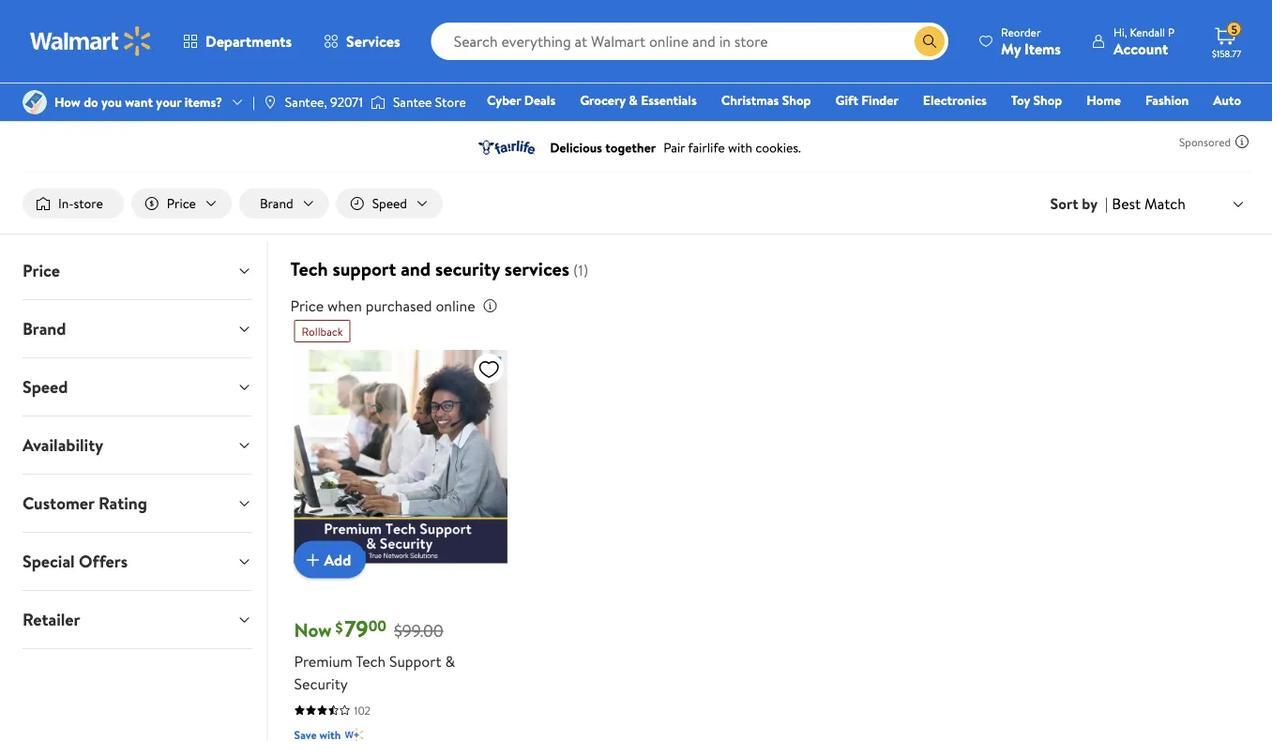Task type: describe. For each thing, give the bounding box(es) containing it.
my
[[1001, 38, 1021, 59]]

brand for brand dropdown button in sort and filter section element
[[260, 194, 293, 213]]

sort
[[1051, 193, 1079, 214]]

rating
[[98, 492, 147, 515]]

store
[[435, 93, 466, 111]]

price button inside sort and filter section element
[[131, 189, 232, 219]]

$158.77
[[1212, 47, 1242, 60]]

you
[[101, 93, 122, 111]]

speed tab
[[8, 359, 267, 416]]

add to cart image
[[302, 549, 324, 571]]

special offers
[[23, 550, 128, 573]]

1 horizontal spatial speed button
[[337, 189, 443, 219]]

one debit link
[[1089, 116, 1169, 137]]

one
[[1098, 117, 1126, 136]]

sort and filter section element
[[0, 174, 1272, 234]]

legal information image
[[483, 298, 498, 313]]

cyber deals
[[487, 91, 556, 109]]

(1)
[[573, 260, 588, 281]]

now
[[294, 617, 332, 643]]

security
[[435, 256, 500, 282]]

toy shop link
[[1003, 90, 1071, 110]]

shop for christmas shop
[[782, 91, 811, 109]]

brand tab
[[8, 300, 267, 358]]

availability button
[[8, 417, 267, 474]]

best
[[1112, 193, 1141, 214]]

availability tab
[[8, 417, 267, 474]]

92071
[[330, 93, 363, 111]]

1 vertical spatial brand button
[[8, 300, 267, 358]]

electronics
[[923, 91, 987, 109]]

 image for santee store
[[371, 93, 386, 112]]

match
[[1145, 193, 1186, 214]]

support
[[389, 651, 442, 672]]

reorder my items
[[1001, 24, 1061, 59]]

online
[[436, 296, 475, 316]]

in-store
[[58, 194, 103, 213]]

purchased
[[366, 296, 432, 316]]

sponsored
[[1180, 134, 1231, 150]]

registry
[[1025, 117, 1073, 136]]

customer rating button
[[8, 475, 267, 532]]

santee,
[[285, 93, 327, 111]]

home
[[1087, 91, 1121, 109]]

grocery
[[580, 91, 626, 109]]

 image for how do you want your items?
[[23, 90, 47, 114]]

cyber
[[487, 91, 521, 109]]

hi,
[[1114, 24, 1127, 40]]

by
[[1082, 193, 1098, 214]]

availability
[[23, 434, 103, 457]]

walmart+ link
[[1177, 116, 1250, 137]]

tech inside the now $ 79 00 $99.00 premium tech support & security
[[356, 651, 386, 672]]

when
[[327, 296, 362, 316]]

home link
[[1078, 90, 1130, 110]]

walmart image
[[30, 26, 152, 56]]

support
[[333, 256, 396, 282]]

retailer button
[[8, 591, 267, 648]]

fashion link
[[1137, 90, 1198, 110]]

search icon image
[[922, 34, 937, 49]]

auto registry
[[1025, 91, 1241, 136]]

and
[[401, 256, 431, 282]]

$
[[335, 617, 343, 637]]

reorder
[[1001, 24, 1041, 40]]

departments button
[[167, 19, 308, 64]]

hi, kendall p account
[[1114, 24, 1175, 59]]

grocery & essentials
[[580, 91, 697, 109]]

in-
[[58, 194, 74, 213]]

one debit
[[1098, 117, 1161, 136]]

want
[[125, 93, 153, 111]]

premium tech support & security image
[[294, 350, 508, 564]]

services
[[505, 256, 570, 282]]

now $ 79 00 $99.00 premium tech support & security
[[294, 613, 455, 694]]

p
[[1168, 24, 1175, 40]]

gift finder
[[836, 91, 899, 109]]

0 horizontal spatial tech
[[291, 256, 328, 282]]

best match
[[1112, 193, 1186, 214]]

Walmart Site-Wide search field
[[431, 23, 949, 60]]

do
[[84, 93, 98, 111]]

retailer
[[23, 608, 80, 632]]

deals
[[524, 91, 556, 109]]



Task type: vqa. For each thing, say whether or not it's contained in the screenshot.
Speed dropdown button to the bottom
yes



Task type: locate. For each thing, give the bounding box(es) containing it.
& right support
[[445, 651, 455, 672]]

 image right 92071
[[371, 93, 386, 112]]

102
[[354, 703, 371, 718]]

1 vertical spatial |
[[1105, 193, 1108, 214]]

shop
[[782, 91, 811, 109], [1034, 91, 1062, 109]]

speed up support
[[372, 194, 407, 213]]

1 horizontal spatial  image
[[371, 93, 386, 112]]

0 vertical spatial |
[[252, 93, 255, 111]]

0 vertical spatial price
[[167, 194, 196, 213]]

special offers button
[[8, 533, 267, 590]]

0 horizontal spatial speed button
[[8, 359, 267, 416]]

2 vertical spatial price
[[291, 296, 324, 316]]

0 horizontal spatial brand
[[23, 317, 66, 341]]

2 horizontal spatial price
[[291, 296, 324, 316]]

price inside sort and filter section element
[[167, 194, 196, 213]]

1 vertical spatial speed
[[23, 375, 68, 399]]

brand inside tab
[[23, 317, 66, 341]]

1 horizontal spatial speed
[[372, 194, 407, 213]]

1 horizontal spatial |
[[1105, 193, 1108, 214]]

price inside tab
[[23, 259, 60, 283]]

items
[[1025, 38, 1061, 59]]

0 vertical spatial &
[[629, 91, 638, 109]]

add to favorites list, premium tech support & security image
[[478, 358, 500, 381]]

retailer tab
[[8, 591, 267, 648]]

0 vertical spatial brand
[[260, 194, 293, 213]]

in-store button
[[23, 189, 124, 219]]

5
[[1231, 21, 1238, 37]]

grocery & essentials link
[[572, 90, 705, 110]]

sort by |
[[1051, 193, 1108, 214]]

1 vertical spatial &
[[445, 651, 455, 672]]

add button
[[294, 541, 366, 579]]

registry link
[[1017, 116, 1082, 137]]

1 horizontal spatial brand
[[260, 194, 293, 213]]

0 vertical spatial speed
[[372, 194, 407, 213]]

speed button up availability tab
[[8, 359, 267, 416]]

$99.00
[[394, 619, 444, 643]]

ad disclaimer and feedback for skylinedisplayad image
[[1235, 134, 1250, 149]]

shop right christmas
[[782, 91, 811, 109]]

santee store
[[393, 93, 466, 111]]

& right the "grocery"
[[629, 91, 638, 109]]

1 vertical spatial tech
[[356, 651, 386, 672]]

0 horizontal spatial speed
[[23, 375, 68, 399]]

79
[[345, 613, 368, 645]]

1 vertical spatial price
[[23, 259, 60, 283]]

offers
[[79, 550, 128, 573]]

 image left the how
[[23, 90, 47, 114]]

price button
[[131, 189, 232, 219], [8, 242, 267, 299]]

christmas shop
[[721, 91, 811, 109]]

| right items?
[[252, 93, 255, 111]]

0 horizontal spatial &
[[445, 651, 455, 672]]

best match button
[[1108, 191, 1250, 216]]

speed up availability on the bottom left of the page
[[23, 375, 68, 399]]

price down 'in-'
[[23, 259, 60, 283]]

toy shop
[[1011, 91, 1062, 109]]

price
[[167, 194, 196, 213], [23, 259, 60, 283], [291, 296, 324, 316]]

add
[[324, 549, 351, 570]]

 image
[[23, 90, 47, 114], [371, 93, 386, 112]]

shop up registry
[[1034, 91, 1062, 109]]

1 horizontal spatial price
[[167, 194, 196, 213]]

special offers tab
[[8, 533, 267, 590]]

debit
[[1129, 117, 1161, 136]]

store
[[74, 194, 103, 213]]

0 vertical spatial price button
[[131, 189, 232, 219]]

tech up when at the left
[[291, 256, 328, 282]]

brand button inside sort and filter section element
[[239, 189, 329, 219]]

account
[[1114, 38, 1168, 59]]

toy
[[1011, 91, 1030, 109]]

christmas shop link
[[713, 90, 820, 110]]

& inside the now $ 79 00 $99.00 premium tech support & security
[[445, 651, 455, 672]]

speed inside tab
[[23, 375, 68, 399]]

brand
[[260, 194, 293, 213], [23, 317, 66, 341]]

electronics link
[[915, 90, 995, 110]]

price when purchased online
[[291, 296, 475, 316]]

price up price tab
[[167, 194, 196, 213]]

shop for toy shop
[[1034, 91, 1062, 109]]

premium
[[294, 651, 353, 672]]

00
[[368, 616, 387, 637]]

1 shop from the left
[[782, 91, 811, 109]]

| right by
[[1105, 193, 1108, 214]]

1 horizontal spatial shop
[[1034, 91, 1062, 109]]

santee, 92071
[[285, 93, 363, 111]]

auto
[[1214, 91, 1241, 109]]

fashion
[[1146, 91, 1189, 109]]

price up rollback
[[291, 296, 324, 316]]

&
[[629, 91, 638, 109], [445, 651, 455, 672]]

kendall
[[1130, 24, 1165, 40]]

rollback
[[302, 323, 343, 339]]

special
[[23, 550, 75, 573]]

0 horizontal spatial price
[[23, 259, 60, 283]]

how
[[54, 93, 81, 111]]

auto link
[[1205, 90, 1250, 110]]

0 vertical spatial brand button
[[239, 189, 329, 219]]

tech down 79 at the bottom left of the page
[[356, 651, 386, 672]]

tech support and security services (1)
[[291, 256, 588, 282]]

0 vertical spatial tech
[[291, 256, 328, 282]]

gift finder link
[[827, 90, 907, 110]]

security
[[294, 673, 348, 694]]

brand button
[[239, 189, 329, 219], [8, 300, 267, 358]]

tech
[[291, 256, 328, 282], [356, 651, 386, 672]]

santee
[[393, 93, 432, 111]]

price button up price tab
[[131, 189, 232, 219]]

customer rating tab
[[8, 475, 267, 532]]

services
[[346, 31, 400, 52]]

0 horizontal spatial  image
[[23, 90, 47, 114]]

speed button up support
[[337, 189, 443, 219]]

items?
[[185, 93, 222, 111]]

price tab
[[8, 242, 267, 299]]

0 horizontal spatial shop
[[782, 91, 811, 109]]

services button
[[308, 19, 416, 64]]

| inside sort and filter section element
[[1105, 193, 1108, 214]]

1 vertical spatial speed button
[[8, 359, 267, 416]]

speed inside sort and filter section element
[[372, 194, 407, 213]]

finder
[[862, 91, 899, 109]]

0 vertical spatial speed button
[[337, 189, 443, 219]]

0 horizontal spatial |
[[252, 93, 255, 111]]

brand for the bottom brand dropdown button
[[23, 317, 66, 341]]

price button up brand tab
[[8, 242, 267, 299]]

speed
[[372, 194, 407, 213], [23, 375, 68, 399]]

|
[[252, 93, 255, 111], [1105, 193, 1108, 214]]

walmart plus image
[[345, 726, 364, 741]]

essentials
[[641, 91, 697, 109]]

brand inside sort and filter section element
[[260, 194, 293, 213]]

departments
[[205, 31, 292, 52]]

1 vertical spatial price button
[[8, 242, 267, 299]]

cyber deals link
[[479, 90, 564, 110]]

your
[[156, 93, 181, 111]]

 image
[[263, 95, 278, 110]]

1 horizontal spatial &
[[629, 91, 638, 109]]

Search search field
[[431, 23, 949, 60]]

how do you want your items?
[[54, 93, 222, 111]]

customer
[[23, 492, 94, 515]]

1 horizontal spatial tech
[[356, 651, 386, 672]]

walmart+
[[1185, 117, 1241, 136]]

1 vertical spatial brand
[[23, 317, 66, 341]]

gift
[[836, 91, 859, 109]]

customer rating
[[23, 492, 147, 515]]

2 shop from the left
[[1034, 91, 1062, 109]]



